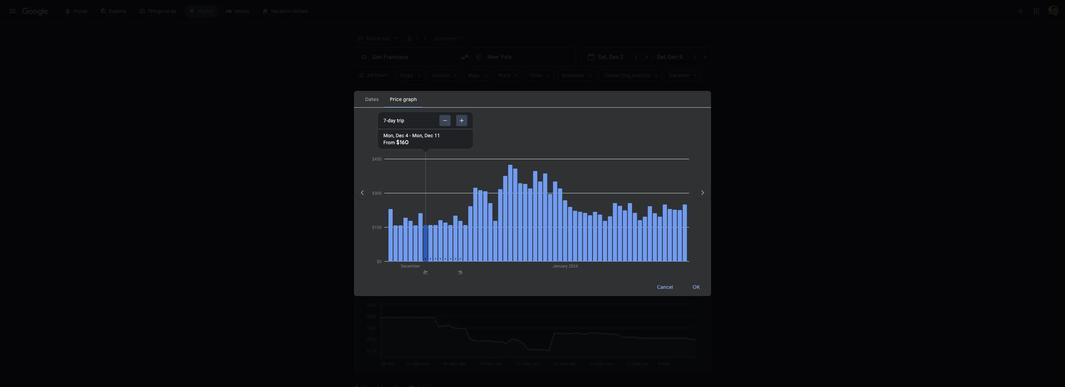 Task type: locate. For each thing, give the bounding box(es) containing it.
0 vertical spatial search
[[549, 243, 570, 252]]

date grid button
[[611, 98, 657, 111]]

mon,
[[384, 133, 395, 139], [413, 133, 424, 139]]

0 vertical spatial hr
[[495, 176, 500, 183]]

main content containing best departing flights
[[354, 98, 718, 388]]

connecting airports button
[[600, 70, 662, 81]]

price inside button
[[678, 101, 690, 107]]

5 for 5 hr 45 min
[[490, 202, 494, 209]]

ranked based on price and convenience
[[354, 132, 433, 137]]

0 horizontal spatial low
[[425, 243, 437, 252]]

co
[[604, 202, 612, 209]]

sfo left ewr
[[490, 158, 498, 163]]

price
[[499, 72, 511, 79], [678, 101, 690, 107], [363, 291, 375, 297]]

dec 2 – 9
[[406, 102, 427, 108]]

new
[[465, 258, 475, 263]]

least
[[373, 258, 384, 263]]

expensive
[[385, 258, 407, 263]]

0 vertical spatial 5
[[490, 176, 494, 183]]

Departure time: 7:15 AM. text field
[[387, 202, 406, 209]]

stops button
[[396, 70, 425, 81]]

prices for prices are currently low — $167 cheaper than usual for your search
[[363, 243, 382, 252]]

sfo
[[490, 158, 498, 163], [490, 185, 498, 189], [490, 211, 498, 216]]

prices up the at the bottom left
[[363, 243, 382, 252]]

– down 'total duration 5 hr 45 min.' element
[[498, 211, 501, 216]]

5 inside 5 hr 45 min sfo – jfk
[[490, 202, 494, 209]]

0 vertical spatial sfo
[[490, 158, 498, 163]]

0 vertical spatial jfk
[[501, 185, 509, 189]]

1 vertical spatial hr
[[495, 202, 500, 209]]

1 vertical spatial nonstop flight. element
[[536, 202, 557, 210]]

flights inside the least expensive flights for similar trips to new york usually cost between $215–500
[[408, 258, 422, 263]]

jfk for 45
[[501, 211, 509, 216]]

0 vertical spatial nonstop flight. element
[[536, 176, 557, 184]]

hr for 25
[[495, 176, 500, 183]]

– left 3:33 pm
[[409, 150, 413, 157]]

Arrival time: 7:05 AM on  Sunday, December 3. text field
[[416, 176, 441, 183]]

nonstop flight. element
[[536, 176, 557, 184], [536, 202, 557, 210]]

1 emissions from the top
[[596, 158, 616, 163]]

2
[[612, 205, 615, 210]]

min right 25
[[509, 176, 518, 183]]

price right the bags popup button
[[499, 72, 511, 79]]

kg co 2
[[595, 202, 615, 210]]

1 hr from the top
[[495, 176, 500, 183]]

1 horizontal spatial dec
[[406, 102, 416, 108]]

min inside 5 hr 45 min sfo – jfk
[[509, 202, 519, 209]]

hr for 45
[[495, 202, 500, 209]]

trip for 7-
[[397, 118, 405, 124]]

dec left the "learn more about ranking" icon
[[425, 133, 433, 139]]

0 vertical spatial round
[[664, 159, 676, 164]]

low left —
[[425, 243, 437, 252]]

hr
[[495, 176, 500, 183], [495, 202, 500, 209]]

trip inside $228 round trip
[[677, 211, 683, 216]]

1 jfk from the top
[[501, 185, 509, 189]]

1 sfo from the top
[[490, 158, 498, 163]]

learn more about ranking image
[[434, 132, 440, 138]]

1 horizontal spatial mon,
[[413, 133, 424, 139]]

0 horizontal spatial mon,
[[384, 133, 395, 139]]

york
[[476, 258, 486, 263]]

2 horizontal spatial price
[[678, 101, 690, 107]]

for up $215–500
[[424, 258, 430, 263]]

sfo inside 5 hr 25 min sfo – jfk
[[490, 185, 498, 189]]

jfk down 45
[[501, 211, 509, 216]]

0 vertical spatial trip
[[397, 118, 405, 124]]

airlines
[[432, 72, 450, 79]]

0 horizontal spatial prices
[[363, 243, 382, 252]]

day
[[388, 118, 396, 124]]

jfk down 25
[[501, 185, 509, 189]]

2 hr from the top
[[495, 202, 500, 209]]

similar
[[431, 258, 447, 263]]

hr left 25
[[495, 176, 500, 183]]

1 horizontal spatial prices
[[445, 132, 457, 137]]

trip
[[397, 118, 405, 124], [677, 159, 683, 164], [677, 211, 683, 216]]

hr inside 5 hr 25 min sfo – jfk
[[495, 176, 500, 183]]

search right this
[[412, 291, 428, 297]]

leaves san francisco international airport at 7:15 am on saturday, december 2 and arrives at john f. kennedy international airport at 4:00 pm on saturday, december 2. element
[[387, 202, 434, 209]]

round trip
[[664, 159, 683, 164]]

25
[[502, 176, 508, 183]]

—
[[438, 243, 444, 252]]

emissions right the +23%
[[596, 158, 616, 163]]

times button
[[525, 70, 555, 81]]

grid
[[642, 101, 651, 107]]

5 inside 5 hr 25 min sfo – jfk
[[490, 176, 494, 183]]

price left history
[[363, 291, 375, 297]]

price inside popup button
[[499, 72, 511, 79]]

based
[[370, 132, 382, 137]]

for right fees
[[515, 132, 521, 137]]

1 vertical spatial emissions
[[596, 211, 616, 216]]

sfo inside 5 hr 45 min sfo – jfk
[[490, 211, 498, 216]]

1 horizontal spatial price
[[499, 72, 511, 79]]

1 nonstop from the top
[[536, 176, 557, 183]]

Arrival time: 4:00 PM. text field
[[412, 202, 434, 209]]

mon, right - at the top
[[413, 133, 424, 139]]

1 vertical spatial nonstop
[[536, 202, 557, 209]]

mon, up the from
[[384, 133, 395, 139]]

any
[[458, 102, 467, 108]]

1 vertical spatial price
[[678, 101, 690, 107]]

jfk inside 5 hr 25 min sfo – jfk
[[501, 185, 509, 189]]

search up $159 is low
[[549, 243, 570, 252]]

0 vertical spatial price
[[499, 72, 511, 79]]

usually
[[363, 265, 379, 270]]

hr left 45
[[495, 202, 500, 209]]

filters
[[374, 72, 388, 79]]

1 vertical spatial min
[[509, 202, 519, 209]]

0 vertical spatial nonstop
[[536, 176, 557, 183]]

0 vertical spatial emissions
[[596, 158, 616, 163]]

price for price history for this search
[[363, 291, 375, 297]]

0 horizontal spatial 1
[[416, 36, 419, 41]]

1 vertical spatial flights
[[408, 258, 422, 263]]

7-
[[384, 118, 388, 124]]

0 vertical spatial 1
[[416, 36, 419, 41]]

bags
[[469, 72, 480, 79]]

228 US dollars text field
[[671, 202, 683, 209]]

2 emissions from the top
[[596, 211, 616, 216]]

+23%
[[585, 158, 595, 163]]

1 5 from the top
[[490, 176, 494, 183]]

5 left 45
[[490, 202, 494, 209]]

1 horizontal spatial low
[[565, 262, 573, 269]]

1 vertical spatial sfo
[[490, 185, 498, 189]]

–
[[409, 150, 413, 157], [498, 158, 501, 163], [498, 185, 501, 189], [498, 211, 501, 216]]

– inside 5 hr 25 min sfo – jfk
[[498, 185, 501, 189]]

0 horizontal spatial price
[[363, 291, 375, 297]]

main content
[[354, 98, 718, 388]]

5 hr 45 min sfo – jfk
[[490, 202, 519, 216]]

0 vertical spatial min
[[509, 176, 518, 183]]

None search field
[[354, 32, 712, 92]]

total duration 5 hr 25 min. element
[[490, 176, 536, 184]]

all filters button
[[354, 70, 394, 81]]

1 vertical spatial jfk
[[501, 211, 509, 216]]

min inside 5 hr 25 min sfo – jfk
[[509, 176, 518, 183]]

2 sfo from the top
[[490, 185, 498, 189]]

connecting airports
[[604, 72, 651, 79]]

sfo down 'total duration 5 hr 45 min.' element
[[490, 211, 498, 216]]

-
[[410, 133, 411, 139]]

jfk
[[501, 185, 509, 189], [501, 211, 509, 216]]

emissions for +23% emissions
[[596, 158, 616, 163]]

2 round from the top
[[664, 211, 676, 216]]

trips
[[448, 258, 458, 263]]

prices right 11
[[445, 132, 457, 137]]

prices include required taxes + fees for 1 adult.
[[445, 132, 537, 137]]

2 vertical spatial price
[[363, 291, 375, 297]]

0 horizontal spatial search
[[412, 291, 428, 297]]

hr inside 5 hr 45 min sfo – jfk
[[495, 202, 500, 209]]

history
[[376, 291, 393, 297]]

2 jfk from the top
[[501, 211, 509, 216]]

prices
[[380, 102, 395, 108]]

2 vertical spatial sfo
[[490, 211, 498, 216]]

2 5 from the top
[[490, 202, 494, 209]]

emissions inside popup button
[[596, 158, 616, 163]]

dec left 4
[[396, 133, 405, 139]]

price history graph image
[[362, 303, 703, 367]]

jfk inside 5 hr 45 min sfo – jfk
[[501, 211, 509, 216]]

nonstop
[[536, 176, 557, 183], [536, 202, 557, 209]]

min right 45
[[509, 202, 519, 209]]

5 left 25
[[490, 176, 494, 183]]

1 vertical spatial round
[[664, 211, 676, 216]]

than
[[489, 243, 503, 252]]

leaves san francisco international airport at 7:00 am on saturday, december 2 and arrives at newark liberty international airport at 3:33 pm on saturday, december 2. element
[[387, 150, 434, 157]]

$500
[[659, 279, 669, 284]]

round
[[664, 159, 676, 164], [664, 211, 676, 216]]

1 vertical spatial 1
[[522, 132, 525, 137]]

learn more about tracked prices image
[[396, 102, 402, 108]]

dec left 2 – 9
[[406, 102, 416, 108]]

between
[[391, 265, 410, 270]]

airports
[[632, 72, 651, 79]]

price
[[389, 132, 399, 137]]

3 sfo from the top
[[490, 211, 498, 216]]

and
[[400, 132, 407, 137]]

sfo down 'total duration 5 hr 25 min.' element
[[490, 185, 498, 189]]

1 vertical spatial 5
[[490, 202, 494, 209]]

7:05 am
[[416, 176, 437, 183]]

flights
[[404, 121, 424, 130], [408, 258, 422, 263]]

0 vertical spatial prices
[[445, 132, 457, 137]]

adult.
[[526, 132, 537, 137]]

price left graph
[[678, 101, 690, 107]]

emissions down kg co 2
[[596, 211, 616, 216]]

1 button
[[404, 32, 431, 45]]

sfo for 5 hr 45 min
[[490, 211, 498, 216]]

– down 'total duration 5 hr 25 min.' element
[[498, 185, 501, 189]]

1 round from the top
[[664, 159, 676, 164]]

flights up - at the top
[[404, 121, 424, 130]]

4
[[406, 133, 409, 139]]

low right "is"
[[565, 262, 573, 269]]

1 mon, from the left
[[384, 133, 395, 139]]

$215–500
[[411, 265, 434, 270]]

2 vertical spatial trip
[[677, 211, 683, 216]]

flights up $215–500
[[408, 258, 422, 263]]

find the best price region
[[354, 98, 712, 116]]

all
[[367, 72, 373, 79]]

track prices
[[366, 102, 395, 108]]

1 vertical spatial trip
[[677, 159, 683, 164]]

1 vertical spatial prices
[[363, 243, 382, 252]]

1 horizontal spatial 1
[[522, 132, 525, 137]]

scroll forward image
[[695, 185, 712, 201]]



Task type: describe. For each thing, give the bounding box(es) containing it.
Return text field
[[657, 48, 690, 67]]

0 vertical spatial flights
[[404, 121, 424, 130]]

emissions for +33% emissions
[[596, 211, 616, 216]]

+33% emissions
[[585, 211, 616, 216]]

price graph button
[[660, 98, 710, 111]]

1 vertical spatial low
[[565, 262, 573, 269]]

$159
[[548, 262, 558, 269]]

2 mon, from the left
[[413, 133, 424, 139]]

duration
[[669, 72, 690, 79]]

price history for this search
[[363, 291, 428, 297]]

sfo for 5 hr 25 min
[[490, 185, 498, 189]]

currently
[[395, 243, 424, 252]]

fees
[[506, 132, 514, 137]]

price history graph application
[[362, 303, 703, 367]]

– inside 5 hr 45 min sfo – jfk
[[498, 211, 501, 216]]

date grid
[[630, 101, 651, 107]]

round inside $228 round trip
[[664, 211, 676, 216]]

ok button
[[685, 279, 709, 296]]

– up 5 hr 25 min sfo – jfk
[[498, 158, 501, 163]]

any dates
[[458, 102, 481, 108]]

price button
[[495, 70, 522, 81]]

united
[[387, 158, 399, 163]]

kg
[[596, 202, 602, 209]]

the least expensive flights for similar trips to new york usually cost between $215–500
[[363, 258, 486, 270]]

1 inside popup button
[[416, 36, 419, 41]]

on
[[383, 132, 388, 137]]

cancel button
[[649, 279, 682, 296]]

1 horizontal spatial search
[[549, 243, 570, 252]]

$159 is low
[[548, 262, 573, 269]]

best
[[354, 121, 369, 130]]

0 horizontal spatial dec
[[396, 133, 405, 139]]

delta
[[387, 211, 397, 216]]

is
[[560, 262, 563, 269]]

for inside the least expensive flights for similar trips to new york usually cost between $215–500
[[424, 258, 430, 263]]

swap origin and destination. image
[[461, 53, 469, 61]]

2 – 9
[[417, 102, 427, 108]]

emissions button
[[558, 70, 597, 81]]

best departing flights
[[354, 121, 424, 130]]

Departure time: 7:00 AM. text field
[[387, 150, 408, 157]]

total duration 5 hr 45 min. element
[[490, 202, 536, 210]]

stops
[[400, 72, 414, 79]]

7-day trip
[[384, 118, 405, 124]]

required
[[473, 132, 489, 137]]

all filters
[[367, 72, 388, 79]]

for left 'your'
[[523, 243, 532, 252]]

track
[[366, 102, 379, 108]]

7:00 am
[[387, 150, 408, 157]]

cheaper
[[462, 243, 488, 252]]

times
[[529, 72, 543, 79]]

prices for prices include required taxes + fees for 1 adult.
[[445, 132, 457, 137]]

$167
[[446, 243, 460, 252]]

Departure text field
[[598, 48, 631, 67]]

5 for 5 hr 25 min
[[490, 176, 494, 183]]

convenience
[[408, 132, 433, 137]]

$228
[[671, 202, 683, 209]]

cost
[[380, 265, 390, 270]]

date
[[630, 101, 641, 107]]

2 horizontal spatial dec
[[425, 133, 433, 139]]

are
[[384, 243, 394, 252]]

sfo – ewr
[[490, 158, 510, 163]]

graph
[[691, 101, 705, 107]]

– inside 7:00 am – 3:33 pm united
[[409, 150, 413, 157]]

trip for $228
[[677, 211, 683, 216]]

price for price graph
[[678, 101, 690, 107]]

prices are currently low — $167 cheaper than usual for your search
[[363, 243, 570, 252]]

duration button
[[665, 70, 701, 81]]

2 nonstop flight. element from the top
[[536, 202, 557, 210]]

7:00 am – 3:33 pm united
[[387, 150, 434, 163]]

+
[[502, 132, 505, 137]]

departing
[[370, 121, 402, 130]]

include
[[458, 132, 472, 137]]

connecting
[[604, 72, 631, 79]]

+23% emissions button
[[583, 150, 622, 165]]

2 nonstop from the top
[[536, 202, 557, 209]]

$228 round trip
[[664, 202, 683, 216]]

+23% emissions
[[585, 158, 616, 163]]

0 vertical spatial low
[[425, 243, 437, 252]]

1 vertical spatial search
[[412, 291, 428, 297]]

emissions
[[562, 72, 585, 79]]

from
[[384, 140, 395, 146]]

ewr
[[501, 158, 510, 163]]

price graph
[[678, 101, 705, 107]]

min for 5 hr 25 min
[[509, 176, 518, 183]]

Arrival time: 3:33 PM. text field
[[414, 150, 434, 157]]

4:00 pm
[[412, 202, 434, 209]]

taxes
[[490, 132, 501, 137]]

this
[[402, 291, 411, 297]]

none search field containing all filters
[[354, 32, 712, 92]]

bags button
[[464, 70, 492, 81]]

1 inside main content
[[522, 132, 525, 137]]

your
[[534, 243, 548, 252]]

min for 5 hr 45 min
[[509, 202, 519, 209]]

price for price
[[499, 72, 511, 79]]

ok
[[693, 284, 700, 291]]

scroll backward image
[[354, 185, 371, 201]]

the
[[363, 258, 371, 263]]

cancel
[[657, 284, 673, 291]]

dec inside find the best price "region"
[[406, 102, 416, 108]]

5 hr 25 min sfo – jfk
[[490, 176, 518, 189]]

11
[[435, 133, 440, 139]]

7:15 am
[[387, 202, 406, 209]]

for left this
[[394, 291, 401, 297]]

ranked
[[354, 132, 369, 137]]

+33%
[[585, 211, 595, 216]]

1 nonstop flight. element from the top
[[536, 176, 557, 184]]

3:33 pm
[[414, 150, 434, 157]]

usual
[[505, 243, 521, 252]]

jfk for 25
[[501, 185, 509, 189]]

to
[[459, 258, 464, 263]]



Task type: vqa. For each thing, say whether or not it's contained in the screenshot.
the +23% emissions
yes



